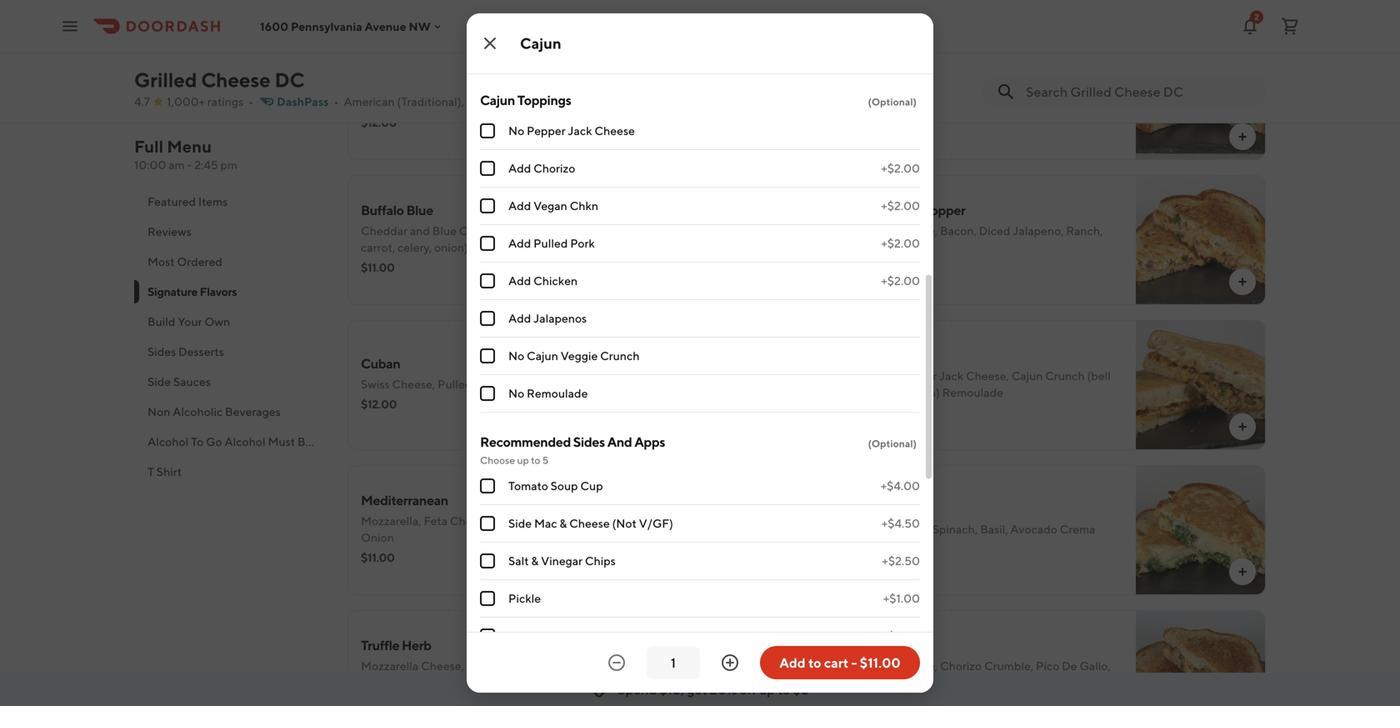 Task type: vqa. For each thing, say whether or not it's contained in the screenshot.
"HEALTHY SHOTS" button on the bottom left of page
no



Task type: describe. For each thing, give the bounding box(es) containing it.
be
[[298, 435, 312, 449]]

cajun up no pepper jack cheese option
[[480, 92, 515, 108]]

mushrooms,
[[513, 659, 578, 673]]

jalapeno, inside "cheddar cheese, diced jalapeno, pulled pork, mac and chees, bbq sauce $12.00"
[[490, 79, 541, 93]]

goddess
[[867, 501, 919, 517]]

0 items, open order cart image
[[1281, 16, 1301, 36]]

add for add jalapenos
[[509, 311, 531, 325]]

cuban swiss cheese, pulled pork, diced pickles, mustard $12.00
[[361, 356, 626, 411]]

pulled inside "cheddar cheese, diced jalapeno, pulled pork, mac and chees, bbq sauce $12.00"
[[543, 79, 577, 93]]

spend
[[618, 682, 657, 697]]

diced inside "mediterranean mozzarella, feta cheese, spinach, tomato, diced red onion $11.00"
[[589, 514, 620, 528]]

cheddar inside the buffalo blue cheddar and blue cheese, buffalo crunch (diced carrot, celery, onion), ranch and hot sauce $11.00
[[361, 224, 408, 238]]

hot inside the bacon jalapeno popper pepper jack cheese, bacon, diced jalapeno, ranch, and hot sauce $12.00
[[850, 241, 870, 254]]

signature flavors
[[148, 285, 237, 299]]

cheese, inside the truffle herb mozzarella cheese, roasted mushrooms, spinach, truffle herb aioli
[[421, 659, 464, 673]]

add item to cart image for bacon jalapeno popper
[[1237, 275, 1250, 289]]

pork, inside cuban swiss cheese, pulled pork, diced pickles, mustard $12.00
[[475, 377, 502, 391]]

cajun toppings
[[480, 92, 572, 108]]

85%
[[888, 542, 911, 556]]

cheese, inside pizza melt mozzarella and parmesan cheese, pizza sauce, basil, dried oregano
[[964, 79, 1008, 93]]

diced inside the bacon jalapeno popper pepper jack cheese, bacon, diced jalapeno, ranch, and hot sauce $12.00
[[979, 224, 1011, 238]]

gallo,
[[1080, 659, 1111, 673]]

4.7
[[134, 95, 150, 108]]

cheese, inside cuban swiss cheese, pulled pork, diced pickles, mustard $12.00
[[392, 377, 435, 391]]

crunch inside cajun toppings group
[[600, 349, 640, 363]]

no pepper jack cheese
[[509, 124, 635, 138]]

bacon jalapeno popper image
[[1137, 175, 1267, 305]]

85% (7)
[[888, 542, 927, 556]]

american (traditional), sandwiches • 0.2 mi
[[344, 95, 581, 108]]

+$2.00 for add chicken
[[882, 274, 921, 288]]

Eggs checkbox
[[480, 44, 495, 59]]

build
[[148, 315, 175, 329]]

1,000+ ratings •
[[167, 95, 254, 108]]

carrot,
[[361, 241, 395, 254]]

and inside cheddar and pepper jack cheese, cajun crunch (bell pepper, celery, onion) remoulade $11.00
[[876, 369, 896, 383]]

chorizo inside cajun toppings group
[[534, 161, 576, 175]]

pepper inside southwest pepper jack cheese, chorizo crumble, pico de gallo, avocado crema
[[827, 659, 866, 673]]

group containing tree nuts
[[480, 0, 921, 71]]

No Pepper Jack Cheese checkbox
[[480, 123, 495, 138]]

ordered
[[177, 255, 223, 268]]

diced inside cuban swiss cheese, pulled pork, diced pickles, mustard $12.00
[[504, 377, 536, 391]]

- inside full menu 10:00 am - 2:45 pm
[[187, 158, 192, 172]]

10:00
[[134, 158, 166, 172]]

reviews
[[148, 225, 192, 238]]

non
[[148, 405, 170, 419]]

basil, inside pizza melt mozzarella and parmesan cheese, pizza sauce, basil, dried oregano
[[1078, 79, 1106, 93]]

pepper inside cheddar and pepper jack cheese, cajun crunch (bell pepper, celery, onion) remoulade $11.00
[[899, 369, 937, 383]]

No Cajun Veggie Crunch checkbox
[[480, 349, 495, 364]]

• left american
[[334, 95, 339, 108]]

add chorizo
[[509, 161, 576, 175]]

to for 5
[[531, 454, 541, 466]]

pork, inside "cheddar cheese, diced jalapeno, pulled pork, mac and chees, bbq sauce $12.00"
[[580, 79, 607, 93]]

cheese, inside "cheddar cheese, diced jalapeno, pulled pork, mac and chees, bbq sauce $12.00"
[[410, 79, 453, 93]]

mac inside recommended sides and apps group
[[534, 517, 557, 530]]

most ordered
[[148, 255, 223, 268]]

cheese, inside southwest pepper jack cheese, chorizo crumble, pico de gallo, avocado crema
[[895, 659, 938, 673]]

$5
[[793, 682, 810, 697]]

featured items button
[[134, 187, 328, 217]]

tomato,
[[544, 514, 586, 528]]

no for no pepper jack cheese
[[509, 124, 525, 138]]

bacon
[[827, 202, 864, 218]]

jalapeno, inside the bacon jalapeno popper pepper jack cheese, bacon, diced jalapeno, ranch, and hot sauce $12.00
[[1013, 224, 1064, 238]]

notification bell image
[[1241, 16, 1261, 36]]

+$2.50 for plain chips
[[883, 629, 921, 643]]

5
[[543, 454, 549, 466]]

cheese for no pepper jack cheese
[[595, 124, 635, 138]]

cheddar and pepper jack cheese, cajun crunch (bell pepper, celery, onion) remoulade $11.00
[[827, 369, 1111, 419]]

add item to cart image for pizza melt
[[1237, 130, 1250, 143]]

0 horizontal spatial pizza
[[827, 57, 858, 73]]

(optional) for +$2.00
[[868, 96, 917, 108]]

onion)
[[906, 386, 940, 399]]

ratings
[[207, 95, 244, 108]]

mozzarella,
[[361, 514, 422, 528]]

nw
[[409, 19, 431, 33]]

0 vertical spatial cheese
[[201, 68, 271, 92]]

jack inside cajun toppings group
[[568, 124, 593, 138]]

featured items
[[148, 195, 228, 208]]

2 truffle from the top
[[361, 676, 396, 690]]

open menu image
[[60, 16, 80, 36]]

recommended
[[480, 434, 571, 450]]

alcohol to go alcohol must be purchased w a prepared food item
[[148, 435, 505, 449]]

remoulade inside cheddar and pepper jack cheese, cajun crunch (bell pepper, celery, onion) remoulade $11.00
[[943, 386, 1004, 399]]

0.2
[[548, 95, 566, 108]]

cheese, inside "mediterranean mozzarella, feta cheese, spinach, tomato, diced red onion $11.00"
[[450, 514, 493, 528]]

pizza melt image
[[1137, 30, 1267, 160]]

desserts
[[178, 345, 224, 359]]

side for side mac & cheese (not v/gf)
[[509, 517, 532, 530]]

mi
[[568, 95, 581, 108]]

jack inside the bacon jalapeno popper pepper jack cheese, bacon, diced jalapeno, ranch, and hot sauce $12.00
[[868, 224, 893, 238]]

cheese, inside the buffalo blue cheddar and blue cheese, buffalo crunch (diced carrot, celery, onion), ranch and hot sauce $11.00
[[459, 224, 502, 238]]

jack inside southwest pepper jack cheese, chorizo crumble, pico de gallo, avocado crema
[[868, 659, 893, 673]]

swiss
[[361, 377, 390, 391]]

pepper,
[[827, 386, 867, 399]]

dc
[[275, 68, 305, 92]]

t shirt button
[[134, 457, 328, 487]]

cajun dialog
[[467, 0, 934, 693]]

+$2.00 for add pulled pork
[[882, 236, 921, 250]]

t shirt
[[148, 465, 182, 479]]

crema inside southwest pepper jack cheese, chorizo crumble, pico de gallo, avocado crema
[[877, 676, 912, 690]]

cajun inside cheddar and pepper jack cheese, cajun crunch (bell pepper, celery, onion) remoulade $11.00
[[1012, 369, 1044, 383]]

vegan
[[534, 199, 568, 213]]

1 horizontal spatial chips
[[585, 554, 616, 568]]

+$2.50 for salt & vinegar chips
[[883, 554, 921, 568]]

$11.00 inside cheddar and pepper jack cheese, cajun crunch (bell pepper, celery, onion) remoulade $11.00
[[827, 406, 861, 419]]

(traditional),
[[397, 95, 464, 108]]

popper
[[923, 202, 966, 218]]

celery, inside cheddar and pepper jack cheese, cajun crunch (bell pepper, celery, onion) remoulade $11.00
[[870, 386, 904, 399]]

$11.00 •
[[827, 542, 869, 556]]

up for off
[[760, 682, 775, 697]]

your
[[178, 315, 202, 329]]

onion),
[[434, 241, 471, 254]]

pickles,
[[538, 377, 579, 391]]

oregano
[[859, 95, 906, 109]]

cheese for side mac & cheese (not v/gf)
[[570, 517, 610, 530]]

most ordered button
[[134, 247, 328, 277]]

cajun down nuts
[[520, 34, 562, 52]]

no remoulade
[[509, 386, 588, 400]]

Current quantity is 1 number field
[[657, 654, 690, 672]]

buffalo blue image
[[670, 175, 800, 305]]

chkn
[[570, 199, 599, 213]]

spinach, inside the truffle herb mozzarella cheese, roasted mushrooms, spinach, truffle herb aioli
[[581, 659, 626, 673]]

feta
[[424, 514, 448, 528]]

t
[[148, 465, 154, 479]]

crunch inside the buffalo blue cheddar and blue cheese, buffalo crunch (diced carrot, celery, onion), ranch and hot sauce $11.00
[[546, 224, 585, 238]]

sandwiches
[[467, 95, 530, 108]]

1 horizontal spatial pizza
[[1010, 79, 1038, 93]]

0 horizontal spatial &
[[531, 554, 539, 568]]

pm
[[221, 158, 238, 172]]

roasted
[[467, 659, 511, 673]]

onion
[[361, 531, 394, 544]]

full menu 10:00 am - 2:45 pm
[[134, 137, 238, 172]]

off
[[740, 682, 757, 697]]

must
[[268, 435, 295, 449]]

green goddess image
[[1137, 465, 1267, 595]]

grilled
[[134, 68, 197, 92]]

cajun up pickles,
[[527, 349, 559, 363]]

chorizo inside southwest pepper jack cheese, chorizo crumble, pico de gallo, avocado crema
[[941, 659, 982, 673]]

Item Search search field
[[1026, 83, 1253, 101]]

add to cart - $11.00 button
[[760, 646, 921, 680]]

a
[[388, 435, 397, 449]]

recommended sides and apps choose up to 5
[[480, 434, 665, 466]]

mac inside "cheddar cheese, diced jalapeno, pulled pork, mac and chees, bbq sauce $12.00"
[[610, 79, 633, 93]]

no cajun veggie crunch
[[509, 349, 640, 363]]

signature
[[148, 285, 198, 299]]

pepper inside the bacon jalapeno popper pepper jack cheese, bacon, diced jalapeno, ranch, and hot sauce $12.00
[[827, 224, 866, 238]]

$11.00 down the green
[[827, 542, 861, 556]]

2:45
[[194, 158, 218, 172]]

alcoholic
[[173, 405, 223, 419]]

cheese, inside cheddar and pepper jack cheese, cajun crunch (bell pepper, celery, onion) remoulade $11.00
[[966, 369, 1010, 383]]

cheddar cheese, diced jalapeno, pulled pork, mac and chees, bbq sauce $12.00
[[361, 79, 655, 129]]

tree
[[509, 7, 532, 21]]

1 vertical spatial blue
[[432, 224, 457, 238]]

decrease quantity by 1 image
[[607, 653, 627, 673]]

choose
[[480, 454, 515, 466]]

de
[[1062, 659, 1078, 673]]

salt & vinegar chips
[[509, 554, 616, 568]]

No Remoulade checkbox
[[480, 386, 495, 401]]

avocado inside green goddess mozzarella cheese, spinach, basil, avocado crema
[[1011, 522, 1058, 536]]

mozzarella for green
[[827, 522, 885, 536]]

dried
[[827, 95, 857, 109]]

up for choose
[[517, 454, 529, 466]]

$11.00 inside "mediterranean mozzarella, feta cheese, spinach, tomato, diced red onion $11.00"
[[361, 551, 395, 565]]

southwest image
[[1137, 610, 1267, 706]]

add for add to cart - $11.00
[[780, 655, 806, 671]]



Task type: locate. For each thing, give the bounding box(es) containing it.
0 horizontal spatial -
[[187, 158, 192, 172]]

0 vertical spatial $12.00
[[361, 115, 397, 129]]

None checkbox
[[480, 161, 495, 176], [480, 198, 495, 213], [480, 479, 495, 494], [480, 516, 495, 531], [480, 554, 495, 569], [480, 591, 495, 606], [480, 161, 495, 176], [480, 198, 495, 213], [480, 479, 495, 494], [480, 516, 495, 531], [480, 554, 495, 569], [480, 591, 495, 606]]

0 horizontal spatial jalapeno,
[[490, 79, 541, 93]]

0 horizontal spatial up
[[517, 454, 529, 466]]

$11.00 inside button
[[860, 655, 901, 671]]

0 vertical spatial to
[[531, 454, 541, 466]]

chorizo up add vegan chkn
[[534, 161, 576, 175]]

None checkbox
[[480, 236, 495, 251], [480, 273, 495, 289], [480, 236, 495, 251], [480, 273, 495, 289]]

1 vertical spatial crunch
[[600, 349, 640, 363]]

celery, right carrot,
[[398, 241, 432, 254]]

sides down build
[[148, 345, 176, 359]]

2 no from the top
[[509, 349, 525, 363]]

add right ranch
[[509, 236, 531, 250]]

1 horizontal spatial crunch
[[600, 349, 640, 363]]

$11.00 down 'onion' in the left of the page
[[361, 551, 395, 565]]

pepper down toppings
[[527, 124, 566, 138]]

sauce right bbq
[[429, 95, 461, 109]]

0 vertical spatial basil,
[[1078, 79, 1106, 93]]

hot up "add chicken"
[[532, 241, 552, 254]]

cheese
[[201, 68, 271, 92], [595, 124, 635, 138], [570, 517, 610, 530]]

add for add vegan chkn
[[509, 199, 531, 213]]

0 horizontal spatial to
[[531, 454, 541, 466]]

- inside button
[[852, 655, 858, 671]]

crunch
[[546, 224, 585, 238], [600, 349, 640, 363], [1046, 369, 1085, 383]]

crumble,
[[985, 659, 1034, 673]]

plain chips
[[509, 629, 568, 643]]

chorizo
[[534, 161, 576, 175], [941, 659, 982, 673]]

0 horizontal spatial celery,
[[398, 241, 432, 254]]

2 horizontal spatial spinach,
[[933, 522, 978, 536]]

(7)
[[913, 542, 927, 556]]

side for side sauces
[[148, 375, 171, 389]]

jack up the onion)
[[940, 369, 964, 383]]

salt
[[509, 554, 529, 568]]

pizza left the "sauce,"
[[1010, 79, 1038, 93]]

cheesesteak image
[[1137, 0, 1267, 15]]

truffle herb image
[[670, 610, 800, 706]]

pork, up mi
[[580, 79, 607, 93]]

(optional) for +$4.50
[[868, 438, 917, 449]]

chicken
[[534, 274, 578, 288]]

mac down tomato soup cup
[[534, 517, 557, 530]]

to
[[531, 454, 541, 466], [809, 655, 822, 671], [778, 682, 791, 697]]

side mac & cheese (not v/gf)
[[509, 517, 674, 530]]

0 vertical spatial crunch
[[546, 224, 585, 238]]

•
[[249, 95, 254, 108], [334, 95, 339, 108], [537, 95, 542, 108], [864, 542, 869, 556]]

prepared
[[399, 435, 449, 449]]

mediterranean image
[[670, 465, 800, 595]]

(not
[[612, 517, 637, 530]]

$12.00
[[361, 115, 397, 129], [827, 261, 863, 274], [361, 397, 397, 411]]

2 vertical spatial cheese
[[570, 517, 610, 530]]

pork
[[571, 236, 595, 250]]

+$2.50 down +$1.00
[[883, 629, 921, 643]]

truffle herb mozzarella cheese, roasted mushrooms, spinach, truffle herb aioli
[[361, 637, 626, 690]]

close cajun image
[[480, 33, 500, 53]]

0 vertical spatial no
[[509, 124, 525, 138]]

1 vertical spatial celery,
[[870, 386, 904, 399]]

1 vertical spatial pork,
[[475, 377, 502, 391]]

chips up mushrooms,
[[538, 629, 568, 643]]

0 vertical spatial truffle
[[361, 637, 400, 653]]

cheese, inside the bacon jalapeno popper pepper jack cheese, bacon, diced jalapeno, ranch, and hot sauce $12.00
[[895, 224, 938, 238]]

3 +$2.00 from the top
[[882, 236, 921, 250]]

reviews button
[[134, 217, 328, 247]]

1 vertical spatial pulled
[[534, 236, 568, 250]]

mac up no pepper jack cheese
[[610, 79, 633, 93]]

1 horizontal spatial remoulade
[[943, 386, 1004, 399]]

buffalo up carrot,
[[361, 202, 404, 218]]

cheddar up chees,
[[361, 79, 408, 93]]

0 horizontal spatial mac
[[534, 517, 557, 530]]

1 vertical spatial cheese
[[595, 124, 635, 138]]

green goddess mozzarella cheese, spinach, basil, avocado crema
[[827, 501, 1096, 536]]

add for add pulled pork
[[509, 236, 531, 250]]

1 vertical spatial to
[[809, 655, 822, 671]]

bbq
[[400, 95, 426, 109]]

sauce inside "cheddar cheese, diced jalapeno, pulled pork, mac and chees, bbq sauce $12.00"
[[429, 95, 461, 109]]

menu
[[167, 137, 212, 156]]

2 (optional) from the top
[[868, 438, 917, 449]]

0 vertical spatial sides
[[148, 345, 176, 359]]

no right no cajun veggie crunch option
[[509, 349, 525, 363]]

crunch up mustard
[[600, 349, 640, 363]]

no right no pepper jack cheese option
[[509, 124, 525, 138]]

1 add item to cart image from the top
[[1237, 130, 1250, 143]]

1 vertical spatial no
[[509, 349, 525, 363]]

buffalo
[[361, 202, 404, 218], [505, 224, 544, 238]]

up inside recommended sides and apps choose up to 5
[[517, 454, 529, 466]]

0 horizontal spatial avocado
[[827, 676, 874, 690]]

up right off
[[760, 682, 775, 697]]

pepper inside cajun toppings group
[[527, 124, 566, 138]]

jack down "jalapeno"
[[868, 224, 893, 238]]

add for add chorizo
[[509, 161, 531, 175]]

and inside pizza melt mozzarella and parmesan cheese, pizza sauce, basil, dried oregano
[[887, 79, 907, 93]]

diced right 'no remoulade' "option"
[[504, 377, 536, 391]]

& right salt
[[531, 554, 539, 568]]

0 vertical spatial mozzarella
[[827, 79, 885, 93]]

$12.00 down chees,
[[361, 115, 397, 129]]

Tree Nuts checkbox
[[480, 7, 495, 22]]

$11.00 inside the buffalo blue cheddar and blue cheese, buffalo crunch (diced carrot, celery, onion), ranch and hot sauce $11.00
[[361, 261, 395, 274]]

cheese up chkn
[[595, 124, 635, 138]]

+$2.00 for add chorizo
[[882, 161, 921, 175]]

truffle
[[361, 637, 400, 653], [361, 676, 396, 690]]

1 (optional) from the top
[[868, 96, 917, 108]]

• left 0.2
[[537, 95, 542, 108]]

spinach, for mediterranean
[[496, 514, 541, 528]]

get
[[687, 682, 707, 697]]

jack down mi
[[568, 124, 593, 138]]

to left the cart
[[809, 655, 822, 671]]

0 vertical spatial up
[[517, 454, 529, 466]]

buffalo down vegan
[[505, 224, 544, 238]]

0 vertical spatial buffalo
[[361, 202, 404, 218]]

1 horizontal spatial avocado
[[1011, 522, 1058, 536]]

- right the cart
[[852, 655, 858, 671]]

(bell
[[1088, 369, 1111, 383]]

reuben image
[[670, 0, 800, 15]]

• right ratings
[[249, 95, 254, 108]]

remoulade down 'no cajun veggie crunch'
[[527, 386, 588, 400]]

crunch left (bell
[[1046, 369, 1085, 383]]

spinach, inside "mediterranean mozzarella, feta cheese, spinach, tomato, diced red onion $11.00"
[[496, 514, 541, 528]]

spinach, up spend
[[581, 659, 626, 673]]

0 horizontal spatial buffalo
[[361, 202, 404, 218]]

(optional) inside cajun toppings group
[[868, 96, 917, 108]]

2 horizontal spatial sauce
[[872, 241, 904, 254]]

celery, inside the buffalo blue cheddar and blue cheese, buffalo crunch (diced carrot, celery, onion), ranch and hot sauce $11.00
[[398, 241, 432, 254]]

0 vertical spatial pizza
[[827, 57, 858, 73]]

mozzarella inside green goddess mozzarella cheese, spinach, basil, avocado crema
[[827, 522, 885, 536]]

sauce inside the bacon jalapeno popper pepper jack cheese, bacon, diced jalapeno, ranch, and hot sauce $12.00
[[872, 241, 904, 254]]

buffalo blue cheddar and blue cheese, buffalo crunch (diced carrot, celery, onion), ranch and hot sauce $11.00
[[361, 202, 621, 274]]

add up '$5'
[[780, 655, 806, 671]]

1 vertical spatial mozzarella
[[827, 522, 885, 536]]

2 horizontal spatial to
[[809, 655, 822, 671]]

2 vertical spatial no
[[509, 386, 525, 400]]

most
[[148, 255, 175, 268]]

to left "5"
[[531, 454, 541, 466]]

0 vertical spatial crema
[[1060, 522, 1096, 536]]

jalapeno
[[867, 202, 920, 218]]

sauce,
[[1040, 79, 1076, 93]]

side up non
[[148, 375, 171, 389]]

cheddar inside cheddar and pepper jack cheese, cajun crunch (bell pepper, celery, onion) remoulade $11.00
[[827, 369, 874, 383]]

1 vertical spatial chorizo
[[941, 659, 982, 673]]

spinach, right '+$4.50' on the bottom of the page
[[933, 522, 978, 536]]

southwest
[[827, 637, 890, 653]]

no right 'no remoulade' "option"
[[509, 386, 525, 400]]

1 horizontal spatial sides
[[573, 434, 605, 450]]

0 vertical spatial -
[[187, 158, 192, 172]]

chips right vinegar
[[585, 554, 616, 568]]

1 horizontal spatial chorizo
[[941, 659, 982, 673]]

add to cart - $11.00
[[780, 655, 901, 671]]

sides left the and
[[573, 434, 605, 450]]

1 vertical spatial +$2.50
[[883, 629, 921, 643]]

- right am
[[187, 158, 192, 172]]

item
[[481, 435, 505, 449]]

cajun image
[[1137, 320, 1267, 450]]

up down recommended
[[517, 454, 529, 466]]

crema inside green goddess mozzarella cheese, spinach, basil, avocado crema
[[1060, 522, 1096, 536]]

1 horizontal spatial alcohol
[[225, 435, 266, 449]]

1 horizontal spatial buffalo
[[505, 224, 544, 238]]

hot down bacon
[[850, 241, 870, 254]]

pepper up the onion)
[[899, 369, 937, 383]]

1 vertical spatial herb
[[398, 676, 425, 690]]

herb up aioli
[[402, 637, 432, 653]]

$11.00 down "southwest"
[[860, 655, 901, 671]]

0 vertical spatial celery,
[[398, 241, 432, 254]]

1 horizontal spatial hot
[[850, 241, 870, 254]]

1 horizontal spatial crema
[[1060, 522, 1096, 536]]

alcohol left to
[[148, 435, 189, 449]]

aioli
[[427, 676, 451, 690]]

1 vertical spatial side
[[509, 517, 532, 530]]

cheese, inside green goddess mozzarella cheese, spinach, basil, avocado crema
[[887, 522, 931, 536]]

0 horizontal spatial basil,
[[981, 522, 1009, 536]]

full
[[134, 137, 164, 156]]

avocado
[[1011, 522, 1058, 536], [827, 676, 874, 690]]

bbq image
[[670, 30, 800, 160]]

0 horizontal spatial spinach,
[[496, 514, 541, 528]]

sides inside button
[[148, 345, 176, 359]]

1 vertical spatial chips
[[538, 629, 568, 643]]

1 hot from the left
[[532, 241, 552, 254]]

pizza melt mozzarella and parmesan cheese, pizza sauce, basil, dried oregano
[[827, 57, 1106, 109]]

(optional) down melt
[[868, 96, 917, 108]]

• left 85%
[[864, 542, 869, 556]]

to inside recommended sides and apps choose up to 5
[[531, 454, 541, 466]]

sauce up "chicken"
[[555, 241, 587, 254]]

pulled inside cuban swiss cheese, pulled pork, diced pickles, mustard $12.00
[[438, 377, 472, 391]]

0 vertical spatial pulled
[[543, 79, 577, 93]]

no for no remoulade
[[509, 386, 525, 400]]

side inside group
[[509, 517, 532, 530]]

0 vertical spatial chips
[[585, 554, 616, 568]]

mozzarella inside the truffle herb mozzarella cheese, roasted mushrooms, spinach, truffle herb aioli
[[361, 659, 419, 673]]

remoulade right the onion)
[[943, 386, 1004, 399]]

pepper down bacon
[[827, 224, 866, 238]]

1 vertical spatial sides
[[573, 434, 605, 450]]

1 truffle from the top
[[361, 637, 400, 653]]

1 alcohol from the left
[[148, 435, 189, 449]]

1 horizontal spatial pork,
[[580, 79, 607, 93]]

jalapeno,
[[490, 79, 541, 93], [1013, 224, 1064, 238]]

jack down "southwest"
[[868, 659, 893, 673]]

chorizo left crumble,
[[941, 659, 982, 673]]

Add Jalapenos checkbox
[[480, 311, 495, 326]]

add vegan chkn
[[509, 199, 599, 213]]

0 horizontal spatial crema
[[877, 676, 912, 690]]

jalapeno, left 'ranch,'
[[1013, 224, 1064, 238]]

to
[[191, 435, 204, 449]]

3 add item to cart image from the top
[[1237, 420, 1250, 434]]

mozzarella for truffle
[[361, 659, 419, 673]]

remoulade inside cajun toppings group
[[527, 386, 588, 400]]

add left "chicken"
[[509, 274, 531, 288]]

2 vertical spatial mozzarella
[[361, 659, 419, 673]]

diced up the american (traditional), sandwiches • 0.2 mi
[[456, 79, 487, 93]]

cheddar up carrot,
[[361, 224, 408, 238]]

0 horizontal spatial crunch
[[546, 224, 585, 238]]

+$2.50 down '+$4.50' on the bottom of the page
[[883, 554, 921, 568]]

add right add jalapenos option
[[509, 311, 531, 325]]

apps
[[635, 434, 665, 450]]

pork, down no cajun veggie crunch option
[[475, 377, 502, 391]]

cheese inside recommended sides and apps group
[[570, 517, 610, 530]]

sides
[[148, 345, 176, 359], [573, 434, 605, 450]]

& down the soup on the bottom
[[560, 517, 567, 530]]

group
[[480, 0, 921, 71]]

diced inside "cheddar cheese, diced jalapeno, pulled pork, mac and chees, bbq sauce $12.00"
[[456, 79, 487, 93]]

1 horizontal spatial mac
[[610, 79, 633, 93]]

pulled inside cajun toppings group
[[534, 236, 568, 250]]

cheddar up pepper,
[[827, 369, 874, 383]]

jalapeno, up sandwiches
[[490, 79, 541, 93]]

1 horizontal spatial jalapeno,
[[1013, 224, 1064, 238]]

mozzarella inside pizza melt mozzarella and parmesan cheese, pizza sauce, basil, dried oregano
[[827, 79, 885, 93]]

1 vertical spatial mac
[[534, 517, 557, 530]]

pizza left melt
[[827, 57, 858, 73]]

$12.00 inside cuban swiss cheese, pulled pork, diced pickles, mustard $12.00
[[361, 397, 397, 411]]

$11.00
[[361, 261, 395, 274], [827, 406, 861, 419], [827, 542, 861, 556], [361, 551, 395, 565], [860, 655, 901, 671]]

$11.00 down pepper,
[[827, 406, 861, 419]]

cajun left (bell
[[1012, 369, 1044, 383]]

0 vertical spatial (optional)
[[868, 96, 917, 108]]

mediterranean mozzarella, feta cheese, spinach, tomato, diced red onion $11.00
[[361, 492, 644, 565]]

$12.00 down bacon
[[827, 261, 863, 274]]

pennsylvania
[[291, 19, 363, 33]]

1 horizontal spatial &
[[560, 517, 567, 530]]

2 vertical spatial cheddar
[[827, 369, 874, 383]]

(optional) up +$4.00
[[868, 438, 917, 449]]

spinach, inside green goddess mozzarella cheese, spinach, basil, avocado crema
[[933, 522, 978, 536]]

2 +$2.50 from the top
[[883, 629, 921, 643]]

basil, inside green goddess mozzarella cheese, spinach, basil, avocado crema
[[981, 522, 1009, 536]]

mediterranean
[[361, 492, 448, 508]]

1,000+
[[167, 95, 205, 108]]

1 vertical spatial avocado
[[827, 676, 874, 690]]

0 horizontal spatial remoulade
[[527, 386, 588, 400]]

1 horizontal spatial to
[[778, 682, 791, 697]]

1 horizontal spatial spinach,
[[581, 659, 626, 673]]

0 horizontal spatial alcohol
[[148, 435, 189, 449]]

4 add item to cart image from the top
[[1237, 565, 1250, 579]]

cheese left (not
[[570, 517, 610, 530]]

cheddar inside "cheddar cheese, diced jalapeno, pulled pork, mac and chees, bbq sauce $12.00"
[[361, 79, 408, 93]]

pulled up 0.2
[[543, 79, 577, 93]]

1 horizontal spatial celery,
[[870, 386, 904, 399]]

add left vegan
[[509, 199, 531, 213]]

celery,
[[398, 241, 432, 254], [870, 386, 904, 399]]

add inside button
[[780, 655, 806, 671]]

1 horizontal spatial side
[[509, 517, 532, 530]]

and
[[608, 434, 632, 450]]

grilled cheese dc
[[134, 68, 305, 92]]

no for no cajun veggie crunch
[[509, 349, 525, 363]]

0 horizontal spatial chips
[[538, 629, 568, 643]]

sauce down "jalapeno"
[[872, 241, 904, 254]]

cheddar for cheddar cheese, diced jalapeno, pulled pork, mac and chees, bbq sauce $12.00
[[361, 79, 408, 93]]

avenue
[[365, 19, 407, 33]]

(diced
[[588, 224, 621, 238]]

0 horizontal spatial chorizo
[[534, 161, 576, 175]]

$12.00 inside "cheddar cheese, diced jalapeno, pulled pork, mac and chees, bbq sauce $12.00"
[[361, 115, 397, 129]]

spinach,
[[496, 514, 541, 528], [933, 522, 978, 536], [581, 659, 626, 673]]

1 horizontal spatial up
[[760, 682, 775, 697]]

to for $5
[[778, 682, 791, 697]]

0 vertical spatial pork,
[[580, 79, 607, 93]]

recommended sides and apps group
[[480, 433, 921, 655]]

2 vertical spatial to
[[778, 682, 791, 697]]

hot inside the buffalo blue cheddar and blue cheese, buffalo crunch (diced carrot, celery, onion), ranch and hot sauce $11.00
[[532, 241, 552, 254]]

celery, left the onion)
[[870, 386, 904, 399]]

3 no from the top
[[509, 386, 525, 400]]

purchased
[[314, 435, 371, 449]]

2 vertical spatial $12.00
[[361, 397, 397, 411]]

$11.00 down carrot,
[[361, 261, 395, 274]]

1 vertical spatial pizza
[[1010, 79, 1038, 93]]

pepper
[[527, 124, 566, 138], [827, 224, 866, 238], [899, 369, 937, 383], [827, 659, 866, 673]]

1 vertical spatial jalapeno,
[[1013, 224, 1064, 238]]

diced
[[456, 79, 487, 93], [979, 224, 1011, 238], [504, 377, 536, 391], [589, 514, 620, 528]]

0 vertical spatial avocado
[[1011, 522, 1058, 536]]

southwest pepper jack cheese, chorizo crumble, pico de gallo, avocado crema
[[827, 637, 1111, 690]]

non alcoholic beverages
[[148, 405, 281, 419]]

1 +$2.50 from the top
[[883, 554, 921, 568]]

+$2.00 for add vegan chkn
[[882, 199, 921, 213]]

am
[[169, 158, 185, 172]]

parmesan
[[910, 79, 962, 93]]

1 vertical spatial crema
[[877, 676, 912, 690]]

and inside "cheddar cheese, diced jalapeno, pulled pork, mac and chees, bbq sauce $12.00"
[[635, 79, 655, 93]]

cuban image
[[670, 320, 800, 450]]

add up add vegan chkn
[[509, 161, 531, 175]]

basil,
[[1078, 79, 1106, 93], [981, 522, 1009, 536]]

avocado inside southwest pepper jack cheese, chorizo crumble, pico de gallo, avocado crema
[[827, 676, 874, 690]]

+$4.00
[[881, 479, 921, 493]]

jack inside cheddar and pepper jack cheese, cajun crunch (bell pepper, celery, onion) remoulade $11.00
[[940, 369, 964, 383]]

crema
[[1060, 522, 1096, 536], [877, 676, 912, 690]]

crunch inside cheddar and pepper jack cheese, cajun crunch (bell pepper, celery, onion) remoulade $11.00
[[1046, 369, 1085, 383]]

0 vertical spatial herb
[[402, 637, 432, 653]]

cheddar
[[361, 79, 408, 93], [361, 224, 408, 238], [827, 369, 874, 383]]

add item to cart image
[[1237, 130, 1250, 143], [1237, 275, 1250, 289], [1237, 420, 1250, 434], [1237, 565, 1250, 579]]

side inside button
[[148, 375, 171, 389]]

sauce inside the buffalo blue cheddar and blue cheese, buffalo crunch (diced carrot, celery, onion), ranch and hot sauce $11.00
[[555, 241, 587, 254]]

blue
[[406, 202, 433, 218], [432, 224, 457, 238]]

(optional) inside recommended sides and apps group
[[868, 438, 917, 449]]

1 vertical spatial &
[[531, 554, 539, 568]]

1 vertical spatial (optional)
[[868, 438, 917, 449]]

cajun toppings group
[[480, 91, 921, 413]]

alcohol
[[148, 435, 189, 449], [225, 435, 266, 449]]

items
[[198, 195, 228, 208]]

4 +$2.00 from the top
[[882, 274, 921, 288]]

own
[[205, 315, 230, 329]]

0 horizontal spatial side
[[148, 375, 171, 389]]

alcohol right 'go'
[[225, 435, 266, 449]]

add
[[509, 161, 531, 175], [509, 199, 531, 213], [509, 236, 531, 250], [509, 274, 531, 288], [509, 311, 531, 325], [780, 655, 806, 671]]

cup
[[581, 479, 603, 493]]

spinach, down the tomato
[[496, 514, 541, 528]]

sides inside recommended sides and apps choose up to 5
[[573, 434, 605, 450]]

2 alcohol from the left
[[225, 435, 266, 449]]

$12.00 inside the bacon jalapeno popper pepper jack cheese, bacon, diced jalapeno, ranch, and hot sauce $12.00
[[827, 261, 863, 274]]

add item to cart image for green goddess
[[1237, 565, 1250, 579]]

veggie
[[561, 349, 598, 363]]

spinach, for green goddess
[[933, 522, 978, 536]]

crunch down add vegan chkn
[[546, 224, 585, 238]]

0 vertical spatial cheddar
[[361, 79, 408, 93]]

2 hot from the left
[[850, 241, 870, 254]]

pulled left the pork
[[534, 236, 568, 250]]

0 horizontal spatial hot
[[532, 241, 552, 254]]

chees,
[[361, 95, 398, 109]]

1 +$2.00 from the top
[[882, 161, 921, 175]]

0 vertical spatial chorizo
[[534, 161, 576, 175]]

pulled left 'no remoulade' "option"
[[438, 377, 472, 391]]

mozzarella for pizza
[[827, 79, 885, 93]]

1 no from the top
[[509, 124, 525, 138]]

pulled
[[543, 79, 577, 93], [534, 236, 568, 250], [438, 377, 472, 391]]

pickle
[[509, 592, 541, 605]]

cheese inside cajun toppings group
[[595, 124, 635, 138]]

cheese up ratings
[[201, 68, 271, 92]]

add chicken
[[509, 274, 578, 288]]

2 vertical spatial crunch
[[1046, 369, 1085, 383]]

and inside the bacon jalapeno popper pepper jack cheese, bacon, diced jalapeno, ranch, and hot sauce $12.00
[[827, 241, 847, 254]]

side sauces button
[[134, 367, 328, 397]]

non alcoholic beverages button
[[134, 397, 328, 427]]

0 vertical spatial side
[[148, 375, 171, 389]]

2 add item to cart image from the top
[[1237, 275, 1250, 289]]

1 vertical spatial basil,
[[981, 522, 1009, 536]]

pepper down "southwest"
[[827, 659, 866, 673]]

to inside button
[[809, 655, 822, 671]]

2 vertical spatial pulled
[[438, 377, 472, 391]]

to left '$5'
[[778, 682, 791, 697]]

side up salt
[[509, 517, 532, 530]]

1 vertical spatial cheddar
[[361, 224, 408, 238]]

diced right "bacon,"
[[979, 224, 1011, 238]]

add for add chicken
[[509, 274, 531, 288]]

increase quantity by 1 image
[[720, 653, 740, 673]]

plain
[[509, 629, 535, 643]]

$12.00 down swiss
[[361, 397, 397, 411]]

cheddar for cheddar and pepper jack cheese, cajun crunch (bell pepper, celery, onion) remoulade $11.00
[[827, 369, 874, 383]]

tree nuts
[[509, 7, 560, 21]]

2 +$2.00 from the top
[[882, 199, 921, 213]]

diced left red
[[589, 514, 620, 528]]

0 horizontal spatial sauce
[[429, 95, 461, 109]]

herb left aioli
[[398, 676, 425, 690]]

1 vertical spatial $12.00
[[827, 261, 863, 274]]

0 vertical spatial blue
[[406, 202, 433, 218]]



